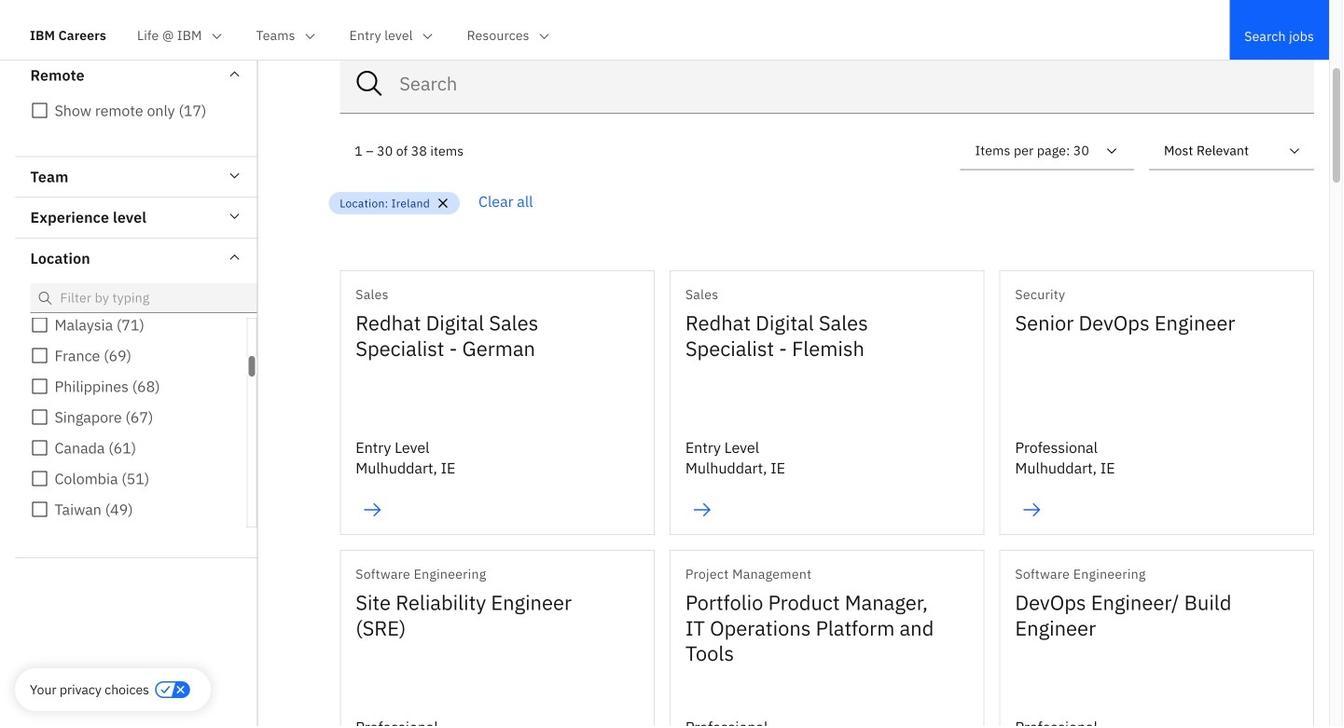 Task type: vqa. For each thing, say whether or not it's contained in the screenshot.
Your privacy choices ELEMENT
yes



Task type: describe. For each thing, give the bounding box(es) containing it.
your privacy choices element
[[30, 680, 149, 701]]



